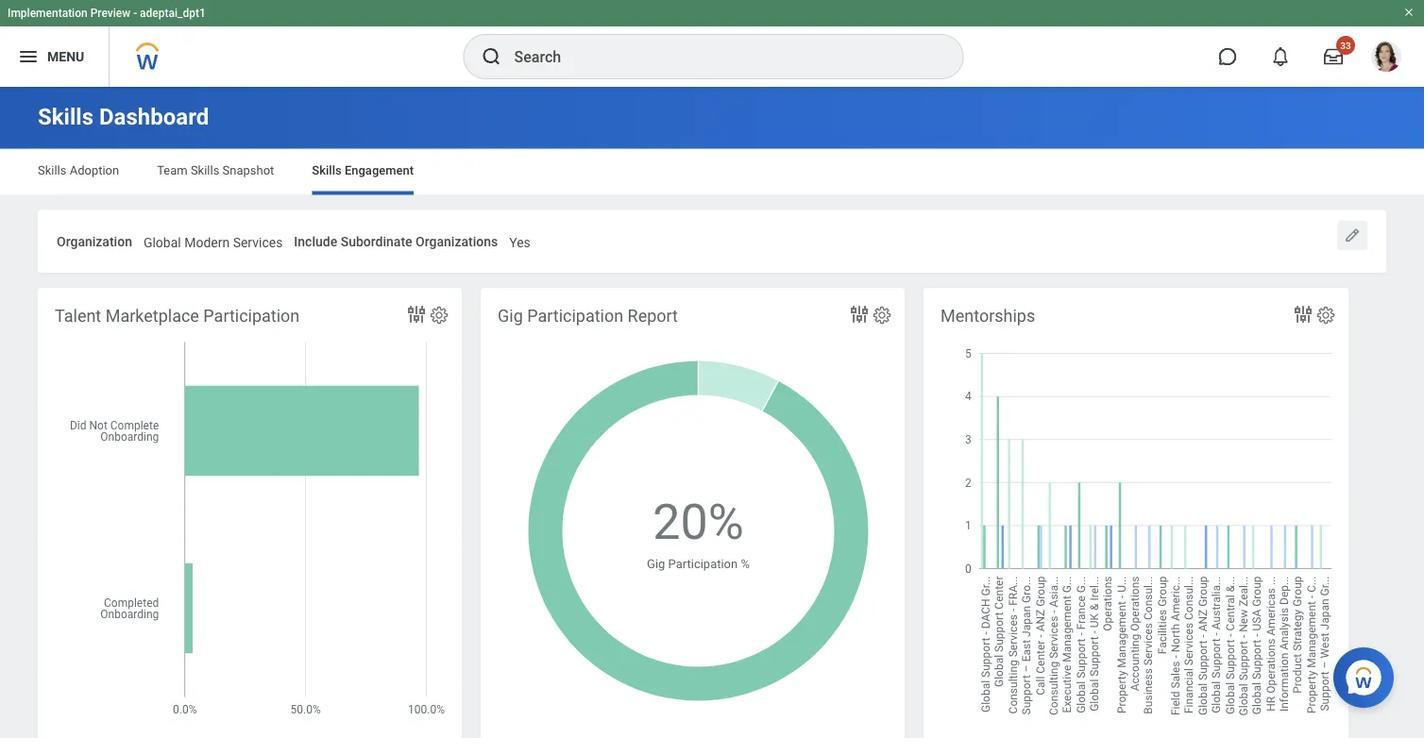 Task type: locate. For each thing, give the bounding box(es) containing it.
gig participation report
[[498, 307, 678, 326]]

talent marketplace participation element
[[38, 288, 462, 738]]

mentorships
[[941, 307, 1035, 326]]

1 configure and view chart data image from the left
[[405, 303, 428, 326]]

gig
[[498, 307, 523, 326], [647, 557, 665, 571]]

skills
[[38, 103, 93, 130], [38, 163, 67, 178], [191, 163, 219, 178], [312, 163, 342, 178]]

%
[[741, 557, 750, 571]]

configure and view chart data image left configure gig participation report icon
[[848, 303, 871, 326]]

0 horizontal spatial participation
[[203, 307, 300, 326]]

configure and view chart data image for participation
[[405, 303, 428, 326]]

gig inside 20% gig participation %
[[647, 557, 665, 571]]

Yes text field
[[509, 223, 531, 256]]

2 horizontal spatial participation
[[668, 557, 738, 571]]

tab list containing skills adoption
[[19, 150, 1405, 195]]

participation for talent
[[203, 307, 300, 326]]

implementation
[[8, 7, 88, 20]]

Global Modern Services text field
[[143, 223, 283, 256]]

configure gig participation report image
[[872, 305, 892, 326]]

configure and view chart data image left the configure talent marketplace participation icon
[[405, 303, 428, 326]]

skills engagement
[[312, 163, 414, 178]]

marketplace
[[105, 307, 199, 326]]

skills left adoption
[[38, 163, 67, 178]]

notifications large image
[[1271, 47, 1290, 66]]

participation left report
[[527, 307, 623, 326]]

close environment banner image
[[1403, 7, 1415, 18]]

talent
[[55, 307, 101, 326]]

20% gig participation %
[[647, 494, 750, 571]]

configure talent marketplace participation image
[[429, 305, 449, 326]]

1 horizontal spatial configure and view chart data image
[[848, 303, 871, 326]]

2 configure and view chart data image from the left
[[848, 303, 871, 326]]

search image
[[480, 45, 503, 68]]

0 horizontal spatial configure and view chart data image
[[405, 303, 428, 326]]

gig participation report element
[[481, 288, 905, 738]]

configure and view chart data image
[[405, 303, 428, 326], [848, 303, 871, 326], [1292, 303, 1314, 326]]

adoption
[[70, 163, 119, 178]]

1 vertical spatial gig
[[647, 557, 665, 571]]

participation down services
[[203, 307, 300, 326]]

participation inside 20% gig participation %
[[668, 557, 738, 571]]

tab list
[[19, 150, 1405, 195]]

skills up skills adoption
[[38, 103, 93, 130]]

configure and view chart data image left configure mentorships 'icon'
[[1292, 303, 1314, 326]]

gig down 20%
[[647, 557, 665, 571]]

gig right the configure talent marketplace participation icon
[[498, 307, 523, 326]]

3 configure and view chart data image from the left
[[1292, 303, 1314, 326]]

2 horizontal spatial configure and view chart data image
[[1292, 303, 1314, 326]]

skills left engagement at the left top
[[312, 163, 342, 178]]

participation down 20% button
[[668, 557, 738, 571]]

20% button
[[653, 489, 747, 555]]

skills for skills engagement
[[312, 163, 342, 178]]

0 horizontal spatial gig
[[498, 307, 523, 326]]

1 horizontal spatial gig
[[647, 557, 665, 571]]

configure and view chart data image inside "gig participation report" element
[[848, 303, 871, 326]]

1 horizontal spatial participation
[[527, 307, 623, 326]]

profile logan mcneil image
[[1371, 42, 1401, 76]]

participation
[[203, 307, 300, 326], [527, 307, 623, 326], [668, 557, 738, 571]]



Task type: vqa. For each thing, say whether or not it's contained in the screenshot.
Format group
no



Task type: describe. For each thing, give the bounding box(es) containing it.
skills dashboard
[[38, 103, 209, 130]]

global
[[143, 235, 181, 250]]

skills right the team on the top
[[191, 163, 219, 178]]

menu button
[[0, 26, 109, 87]]

include
[[294, 234, 337, 249]]

organization
[[57, 234, 132, 249]]

include subordinate organizations element
[[509, 222, 531, 257]]

global modern services
[[143, 235, 283, 250]]

engagement
[[345, 163, 414, 178]]

menu banner
[[0, 0, 1424, 87]]

skills adoption
[[38, 163, 119, 178]]

organization element
[[143, 222, 283, 257]]

configure and view chart data image inside mentorships element
[[1292, 303, 1314, 326]]

justify image
[[17, 45, 40, 68]]

organizations
[[416, 234, 498, 249]]

20%
[[653, 494, 744, 551]]

edit image
[[1343, 226, 1362, 245]]

report
[[628, 307, 678, 326]]

configure and view chart data image for report
[[848, 303, 871, 326]]

33
[[1340, 40, 1351, 51]]

subordinate
[[341, 234, 412, 249]]

-
[[133, 7, 137, 20]]

mentorships element
[[924, 288, 1348, 738]]

33 button
[[1313, 36, 1355, 77]]

Search Workday  search field
[[514, 36, 924, 77]]

dashboard
[[99, 103, 209, 130]]

team
[[157, 163, 188, 178]]

menu
[[47, 49, 84, 64]]

inbox large image
[[1324, 47, 1343, 66]]

yes
[[509, 235, 531, 250]]

participation for 20%
[[668, 557, 738, 571]]

team skills snapshot
[[157, 163, 274, 178]]

0 vertical spatial gig
[[498, 307, 523, 326]]

modern
[[184, 235, 230, 250]]

services
[[233, 235, 283, 250]]

configure mentorships image
[[1315, 305, 1336, 326]]

tab list inside 20% main content
[[19, 150, 1405, 195]]

preview
[[90, 7, 130, 20]]

include subordinate organizations
[[294, 234, 498, 249]]

skills for skills dashboard
[[38, 103, 93, 130]]

skills for skills adoption
[[38, 163, 67, 178]]

20% main content
[[0, 87, 1424, 738]]

talent marketplace participation
[[55, 307, 300, 326]]

adeptai_dpt1
[[140, 7, 206, 20]]

snapshot
[[222, 163, 274, 178]]

implementation preview -   adeptai_dpt1
[[8, 7, 206, 20]]



